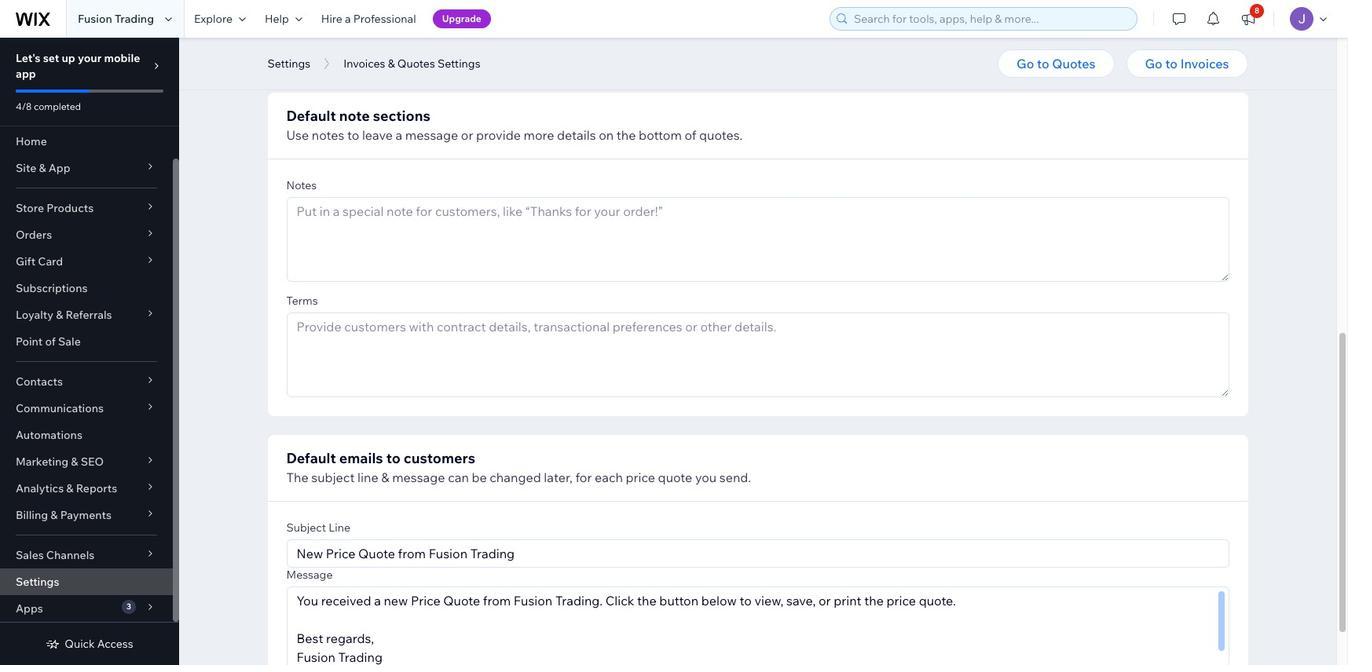 Task type: locate. For each thing, give the bounding box(es) containing it.
1 horizontal spatial a
[[396, 127, 403, 143]]

orders button
[[0, 222, 173, 248]]

fusion
[[78, 12, 112, 26]]

default inside default emails to customers the subject line & message can be changed later, for each price quote you send.
[[286, 449, 336, 468]]

payments
[[60, 508, 112, 523]]

settings inside sidebar element
[[16, 575, 59, 589]]

point
[[16, 335, 43, 349]]

use
[[286, 127, 309, 143]]

& for payments
[[50, 508, 58, 523]]

quotes
[[427, 35, 463, 50]]

point of sale
[[16, 335, 81, 349]]

notes
[[312, 127, 344, 143]]

the
[[286, 470, 309, 486]]

settings
[[268, 57, 310, 71], [438, 57, 481, 71], [16, 575, 59, 589]]

3
[[127, 602, 131, 612]]

& inside default emails to customers the subject line & message can be changed later, for each price quote you send.
[[381, 470, 389, 486]]

& for quotes
[[388, 57, 395, 71]]

4/8 completed
[[16, 101, 81, 112]]

the
[[617, 127, 636, 143]]

on
[[599, 127, 614, 143]]

card
[[38, 255, 63, 269]]

go
[[1017, 56, 1034, 72], [1145, 56, 1163, 72]]

1 vertical spatial a
[[396, 127, 403, 143]]

1 vertical spatial of
[[45, 335, 56, 349]]

default
[[286, 107, 336, 125], [286, 449, 336, 468]]

of left sale
[[45, 335, 56, 349]]

sidebar element
[[0, 38, 179, 666]]

leave
[[362, 127, 393, 143]]

4/8
[[16, 101, 32, 112]]

default up "use"
[[286, 107, 336, 125]]

& inside dropdown button
[[39, 161, 46, 175]]

invoices inside invoices & quotes settings button
[[343, 57, 385, 71]]

settings for settings link
[[16, 575, 59, 589]]

0 horizontal spatial invoices
[[343, 57, 385, 71]]

provide
[[476, 127, 521, 143]]

message left or
[[405, 127, 458, 143]]

analytics & reports
[[16, 482, 117, 496]]

message down customers
[[392, 470, 445, 486]]

settings down help button
[[268, 57, 310, 71]]

1 horizontal spatial settings
[[268, 57, 310, 71]]

analytics & reports button
[[0, 475, 173, 502]]

0 horizontal spatial quotes
[[397, 57, 435, 71]]

1 horizontal spatial quotes
[[1052, 56, 1096, 72]]

of right bottom
[[685, 127, 697, 143]]

quote
[[658, 470, 693, 486]]

quotes inside button
[[1052, 56, 1096, 72]]

go inside button
[[1017, 56, 1034, 72]]

1 vertical spatial default
[[286, 449, 336, 468]]

help button
[[255, 0, 312, 38]]

channels
[[46, 548, 95, 563]]

1 horizontal spatial go
[[1145, 56, 1163, 72]]

0 horizontal spatial go
[[1017, 56, 1034, 72]]

automations
[[16, 428, 82, 442]]

be
[[472, 470, 487, 486]]

sales channels button
[[0, 542, 173, 569]]

settings button
[[260, 52, 318, 75]]

fusion trading
[[78, 12, 154, 26]]

subject
[[311, 470, 355, 486]]

a down sections
[[396, 127, 403, 143]]

subscriptions
[[16, 281, 88, 295]]

Notes text field
[[287, 198, 1229, 281]]

a
[[345, 12, 351, 26], [396, 127, 403, 143]]

contacts
[[16, 375, 63, 389]]

message
[[405, 127, 458, 143], [392, 470, 445, 486]]

0 vertical spatial default
[[286, 107, 336, 125]]

quick access
[[65, 637, 133, 651]]

sales
[[16, 548, 44, 563]]

0 horizontal spatial of
[[45, 335, 56, 349]]

home link
[[0, 128, 173, 155]]

invoices
[[1181, 56, 1229, 72], [343, 57, 385, 71]]

automations link
[[0, 422, 173, 449]]

let's
[[16, 51, 41, 65]]

0 horizontal spatial settings
[[16, 575, 59, 589]]

1 horizontal spatial of
[[685, 127, 697, 143]]

quotes for to
[[1052, 56, 1096, 72]]

default up the
[[286, 449, 336, 468]]

default for default emails to customers
[[286, 449, 336, 468]]

2 go from the left
[[1145, 56, 1163, 72]]

2 default from the top
[[286, 449, 336, 468]]

& for seo
[[71, 455, 78, 469]]

let's set up your mobile app
[[16, 51, 140, 81]]

quotes inside button
[[397, 57, 435, 71]]

& right site
[[39, 161, 46, 175]]

to inside button
[[1166, 56, 1178, 72]]

emails
[[339, 449, 383, 468]]

billing
[[16, 508, 48, 523]]

& left seo
[[71, 455, 78, 469]]

subscriptions link
[[0, 275, 173, 302]]

store
[[16, 201, 44, 215]]

& right loyalty at the left top
[[56, 308, 63, 322]]

message for to
[[392, 470, 445, 486]]

quick access button
[[46, 637, 133, 651]]

Terms text field
[[287, 314, 1229, 397]]

notes
[[286, 178, 317, 193]]

message inside default note sections use notes to leave a message or provide more details on the bottom of quotes.
[[405, 127, 458, 143]]

& left 'reports'
[[66, 482, 74, 496]]

professional
[[353, 12, 416, 26]]

bottom
[[639, 127, 682, 143]]

quotes
[[1052, 56, 1096, 72], [397, 57, 435, 71]]

message for sections
[[405, 127, 458, 143]]

products
[[47, 201, 94, 215]]

for
[[576, 470, 592, 486]]

message inside default emails to customers the subject line & message can be changed later, for each price quote you send.
[[392, 470, 445, 486]]

subject
[[286, 521, 326, 535]]

quotes for &
[[397, 57, 435, 71]]

& for app
[[39, 161, 46, 175]]

settings down sales
[[16, 575, 59, 589]]

a inside default note sections use notes to leave a message or provide more details on the bottom of quotes.
[[396, 127, 403, 143]]

communications
[[16, 402, 104, 416]]

to inside default emails to customers the subject line & message can be changed later, for each price quote you send.
[[386, 449, 401, 468]]

terms
[[286, 294, 318, 308]]

1 go from the left
[[1017, 56, 1034, 72]]

marketing & seo button
[[0, 449, 173, 475]]

& inside "popup button"
[[50, 508, 58, 523]]

go for go to invoices
[[1145, 56, 1163, 72]]

settings down quotes
[[438, 57, 481, 71]]

invoices & quotes settings button
[[336, 52, 488, 75]]

quotes.
[[699, 127, 743, 143]]

access
[[97, 637, 133, 651]]

0 vertical spatial a
[[345, 12, 351, 26]]

& right billing
[[50, 508, 58, 523]]

1 vertical spatial message
[[392, 470, 445, 486]]

a right hire
[[345, 12, 351, 26]]

1 default from the top
[[286, 107, 336, 125]]

trading
[[115, 12, 154, 26]]

send.
[[720, 470, 751, 486]]

hire a professional
[[321, 12, 416, 26]]

& right the line
[[381, 470, 389, 486]]

line
[[358, 470, 378, 486]]

gift card button
[[0, 248, 173, 275]]

go inside button
[[1145, 56, 1163, 72]]

& inside button
[[388, 57, 395, 71]]

convert accepted quotes
[[334, 35, 463, 50]]

1 horizontal spatial invoices
[[1181, 56, 1229, 72]]

0 vertical spatial message
[[405, 127, 458, 143]]

note
[[339, 107, 370, 125]]

apps
[[16, 602, 43, 616]]

0 vertical spatial of
[[685, 127, 697, 143]]

Search for tools, apps, help & more... field
[[849, 8, 1132, 30]]

0 horizontal spatial a
[[345, 12, 351, 26]]

& down convert accepted quotes
[[388, 57, 395, 71]]

analytics
[[16, 482, 64, 496]]

sale
[[58, 335, 81, 349]]

default inside default note sections use notes to leave a message or provide more details on the bottom of quotes.
[[286, 107, 336, 125]]

& inside popup button
[[71, 455, 78, 469]]



Task type: describe. For each thing, give the bounding box(es) containing it.
changed
[[490, 470, 541, 486]]

go to invoices
[[1145, 56, 1229, 72]]

sections
[[373, 107, 430, 125]]

default emails to customers the subject line & message can be changed later, for each price quote you send.
[[286, 449, 751, 486]]

home
[[16, 134, 47, 149]]

up
[[62, 51, 75, 65]]

marketing
[[16, 455, 69, 469]]

gift
[[16, 255, 35, 269]]

loyalty & referrals
[[16, 308, 112, 322]]

or
[[461, 127, 473, 143]]

contacts button
[[0, 369, 173, 395]]

mobile
[[104, 51, 140, 65]]

default for default note sections
[[286, 107, 336, 125]]

8
[[1255, 6, 1260, 16]]

later,
[[544, 470, 573, 486]]

can
[[448, 470, 469, 486]]

convert
[[334, 35, 375, 50]]

your
[[78, 51, 102, 65]]

billing & payments
[[16, 508, 112, 523]]

site & app button
[[0, 155, 173, 182]]

accepted
[[377, 35, 425, 50]]

seo
[[81, 455, 104, 469]]

you
[[695, 470, 717, 486]]

help
[[265, 12, 289, 26]]

go to quotes
[[1017, 56, 1096, 72]]

to inside default note sections use notes to leave a message or provide more details on the bottom of quotes.
[[347, 127, 359, 143]]

line
[[329, 521, 350, 535]]

of inside default note sections use notes to leave a message or provide more details on the bottom of quotes.
[[685, 127, 697, 143]]

of inside sidebar element
[[45, 335, 56, 349]]

& for reports
[[66, 482, 74, 496]]

site
[[16, 161, 36, 175]]

gift card
[[16, 255, 63, 269]]

customers
[[404, 449, 475, 468]]

Message text field
[[287, 588, 1229, 666]]

store products button
[[0, 195, 173, 222]]

upgrade
[[442, 13, 482, 24]]

Subject Line field
[[292, 541, 1224, 567]]

default note sections use notes to leave a message or provide more details on the bottom of quotes.
[[286, 107, 743, 143]]

billing & payments button
[[0, 502, 173, 529]]

8 button
[[1231, 0, 1266, 38]]

to inside button
[[1037, 56, 1050, 72]]

app
[[49, 161, 70, 175]]

go for go to quotes
[[1017, 56, 1034, 72]]

go to invoices button
[[1126, 50, 1248, 78]]

loyalty & referrals button
[[0, 302, 173, 328]]

a inside 'link'
[[345, 12, 351, 26]]

2 horizontal spatial settings
[[438, 57, 481, 71]]

reports
[[76, 482, 117, 496]]

invoices & quotes settings
[[343, 57, 481, 71]]

app
[[16, 67, 36, 81]]

communications button
[[0, 395, 173, 422]]

completed
[[34, 101, 81, 112]]

& for referrals
[[56, 308, 63, 322]]

point of sale link
[[0, 328, 173, 355]]

hire a professional link
[[312, 0, 426, 38]]

invoices inside go to invoices button
[[1181, 56, 1229, 72]]

settings link
[[0, 569, 173, 596]]

referrals
[[66, 308, 112, 322]]

settings for settings button
[[268, 57, 310, 71]]

store products
[[16, 201, 94, 215]]

marketing & seo
[[16, 455, 104, 469]]

upgrade button
[[433, 9, 491, 28]]

loyalty
[[16, 308, 53, 322]]

subject line
[[286, 521, 350, 535]]

sales channels
[[16, 548, 95, 563]]

quick
[[65, 637, 95, 651]]

message
[[286, 568, 333, 582]]

orders
[[16, 228, 52, 242]]



Task type: vqa. For each thing, say whether or not it's contained in the screenshot.
Campaign within the Create An Email Campaign Reach Out To Your Subscribers With Newsletters, Updates And More.
no



